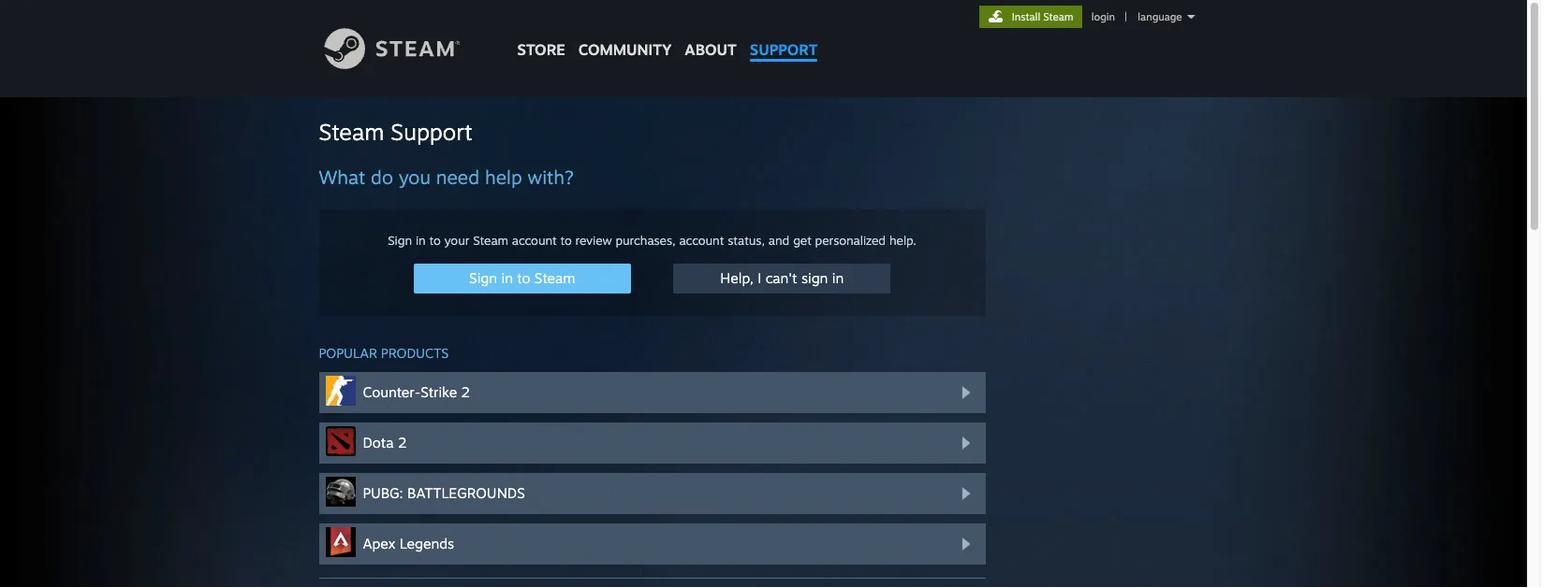 Task type: vqa. For each thing, say whether or not it's contained in the screenshot.
it's at the bottom of the page
no



Task type: describe. For each thing, give the bounding box(es) containing it.
help, i can't sign in
[[720, 270, 844, 287]]

sign
[[801, 270, 828, 287]]

you
[[399, 166, 431, 189]]

pubg: battlegrounds
[[363, 485, 525, 503]]

pubg: battlegrounds link
[[319, 474, 985, 515]]

purchases,
[[616, 233, 676, 248]]

counter-strike 2 link
[[319, 373, 985, 414]]

steam support
[[319, 118, 473, 146]]

community
[[578, 40, 672, 59]]

sign in to steam
[[469, 270, 575, 287]]

1 account from the left
[[512, 233, 557, 248]]

store link
[[511, 0, 572, 68]]

support
[[391, 118, 473, 146]]

install steam
[[1012, 10, 1074, 23]]

support link
[[743, 0, 824, 68]]

2 account from the left
[[679, 233, 724, 248]]

about
[[685, 40, 737, 59]]

0 horizontal spatial 2
[[398, 434, 407, 452]]

steam support link
[[319, 118, 473, 146]]

review
[[575, 233, 612, 248]]

what do you need help with?
[[319, 166, 574, 189]]

login link
[[1088, 10, 1119, 23]]

sign for sign in to your steam account to review purchases, account status, and get personalized help.
[[388, 233, 412, 248]]

your
[[444, 233, 469, 248]]

about link
[[678, 0, 743, 64]]

personalized
[[815, 233, 886, 248]]

2 horizontal spatial in
[[832, 270, 844, 287]]

sign in to your steam account to review purchases, account status, and get personalized help.
[[388, 233, 916, 248]]

counter-strike 2
[[363, 384, 470, 402]]

to for steam
[[517, 270, 530, 287]]

|
[[1125, 10, 1127, 23]]

legends
[[399, 536, 454, 553]]

what
[[319, 166, 365, 189]]

community link
[[572, 0, 678, 68]]

dota 2 link
[[319, 423, 985, 464]]

do
[[371, 166, 393, 189]]

i
[[758, 270, 761, 287]]

need
[[436, 166, 479, 189]]

install steam link
[[979, 6, 1082, 28]]

login
[[1091, 10, 1115, 23]]

get
[[793, 233, 812, 248]]

battlegrounds
[[407, 485, 525, 503]]



Task type: locate. For each thing, give the bounding box(es) containing it.
steam
[[1043, 10, 1074, 23], [319, 118, 384, 146], [473, 233, 508, 248], [534, 270, 575, 287]]

help.
[[889, 233, 916, 248]]

sign down your
[[469, 270, 497, 287]]

1 horizontal spatial in
[[501, 270, 513, 287]]

2 horizontal spatial to
[[560, 233, 572, 248]]

apex
[[363, 536, 395, 553]]

apex legends
[[363, 536, 454, 553]]

language
[[1138, 10, 1182, 23]]

0 horizontal spatial in
[[416, 233, 426, 248]]

in for steam
[[501, 270, 513, 287]]

0 vertical spatial 2
[[461, 384, 470, 402]]

in for your
[[416, 233, 426, 248]]

install
[[1012, 10, 1040, 23]]

login | language
[[1091, 10, 1182, 23]]

1 horizontal spatial sign
[[469, 270, 497, 287]]

products
[[381, 345, 449, 361]]

2
[[461, 384, 470, 402], [398, 434, 407, 452]]

0 vertical spatial sign
[[388, 233, 412, 248]]

account up sign in to steam
[[512, 233, 557, 248]]

popular products
[[319, 345, 449, 361]]

to
[[429, 233, 441, 248], [560, 233, 572, 248], [517, 270, 530, 287]]

help
[[485, 166, 522, 189]]

and
[[768, 233, 790, 248]]

to for your
[[429, 233, 441, 248]]

popular
[[319, 345, 377, 361]]

sign left your
[[388, 233, 412, 248]]

sign
[[388, 233, 412, 248], [469, 270, 497, 287]]

store
[[517, 40, 565, 59]]

1 horizontal spatial to
[[517, 270, 530, 287]]

0 horizontal spatial sign
[[388, 233, 412, 248]]

can't
[[766, 270, 797, 287]]

help, i can't sign in link
[[673, 264, 891, 294]]

0 horizontal spatial account
[[512, 233, 557, 248]]

sign in to steam link
[[414, 264, 631, 294]]

status,
[[728, 233, 765, 248]]

dota
[[363, 434, 394, 452]]

counter-
[[363, 384, 421, 402]]

2 right strike
[[461, 384, 470, 402]]

1 horizontal spatial 2
[[461, 384, 470, 402]]

1 vertical spatial sign
[[469, 270, 497, 287]]

support
[[750, 40, 818, 59]]

help,
[[720, 270, 754, 287]]

1 vertical spatial 2
[[398, 434, 407, 452]]

sign for sign in to steam
[[469, 270, 497, 287]]

in
[[416, 233, 426, 248], [501, 270, 513, 287], [832, 270, 844, 287]]

2 right dota
[[398, 434, 407, 452]]

apex legends link
[[319, 524, 985, 565]]

pubg:
[[363, 485, 403, 503]]

sign inside sign in to steam link
[[469, 270, 497, 287]]

strike
[[421, 384, 457, 402]]

with?
[[528, 166, 574, 189]]

0 horizontal spatial to
[[429, 233, 441, 248]]

1 horizontal spatial account
[[679, 233, 724, 248]]

dota 2
[[363, 434, 407, 452]]

account
[[512, 233, 557, 248], [679, 233, 724, 248]]

account left status, on the left top of page
[[679, 233, 724, 248]]



